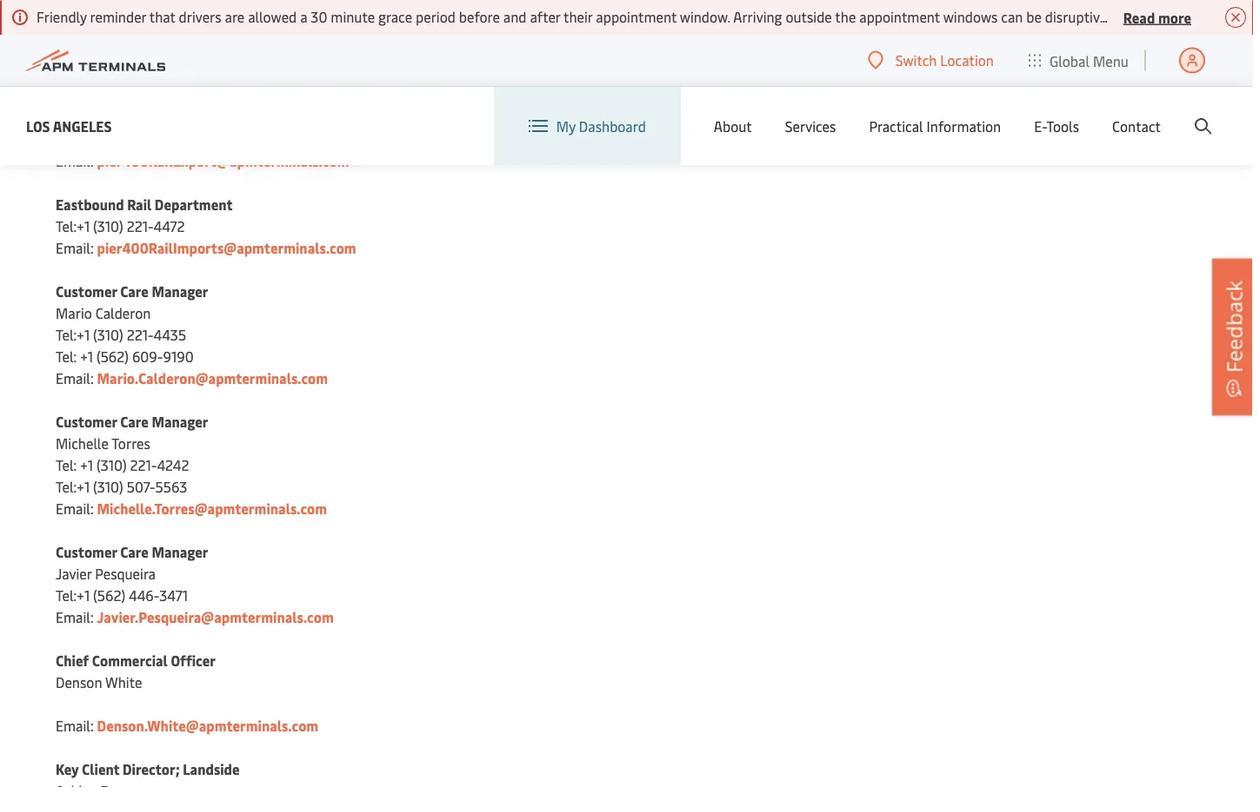 Task type: describe. For each thing, give the bounding box(es) containing it.
mario.calderon@apmterminals.com link
[[97, 370, 328, 388]]

manager for torres
[[152, 413, 208, 432]]

+1 inside customer care manager mario calderon tel:+1 (310) 221-4435 tel: +1 (562) 609-9190 email: mario.calderon@apmterminals.com
[[80, 348, 93, 367]]

tel:+1 inside customer care manager michelle torres tel: +1 (310) 221-4242 tel:+1 (310) 507-5563 email: michelle.torres@apmterminals.com
[[56, 478, 90, 497]]

westbound
[[56, 109, 129, 127]]

tel:+1 inside customer care manager mario calderon tel:+1 (310) 221-4435 tel: +1 (562) 609-9190 email: mario.calderon@apmterminals.com
[[56, 326, 90, 345]]

tel:+1 inside westbound rail department tel:+1 (310) 221-4595 email: pier400railexport@apmterminals.com
[[56, 131, 90, 149]]

angeles
[[53, 117, 112, 135]]

(310) inside eastbound rail department tel:+1 (310) 221-4472 email: pier400railimports@apmterminals.com
[[93, 217, 123, 236]]

7 email: from the top
[[56, 717, 94, 736]]

customer for mario
[[56, 283, 117, 301]]

michelle.torres@apmterminals.com
[[97, 500, 327, 519]]

department for 4001
[[187, 22, 265, 41]]

feedback
[[1220, 281, 1248, 373]]

denson.white@apmterminals.com link
[[97, 717, 318, 736]]

tel:+1 inside eastbound rail department tel:+1 (310) 221-4472 email: pier400railimports@apmterminals.com
[[56, 217, 90, 236]]

(310) inside customer care manager mario calderon tel:+1 (310) 221-4435 tel: +1 (562) 609-9190 email: mario.calderon@apmterminals.com
[[93, 326, 123, 345]]

contact button
[[1112, 87, 1161, 165]]

javier.pesqueira@apmterminals.com link
[[97, 609, 334, 627]]

global menu
[[1050, 51, 1129, 70]]

e-
[[1034, 117, 1046, 135]]

services
[[785, 117, 836, 135]]

9190
[[163, 348, 194, 367]]

tel: inside customer care manager michelle torres tel: +1 (310) 221-4242 tel:+1 (310) 507-5563 email: michelle.torres@apmterminals.com
[[56, 457, 77, 475]]

switch location button
[[868, 51, 994, 70]]

key client director; landside
[[56, 761, 240, 780]]

chief commercial officer denson white
[[56, 652, 216, 693]]

email: inside customer care manager mario calderon tel:+1 (310) 221-4435 tel: +1 (562) 609-9190 email: mario.calderon@apmterminals.com
[[56, 370, 94, 388]]

eastbound rail department tel:+1 (310) 221-4472 email: pier400railimports@apmterminals.com
[[56, 196, 356, 258]]

global menu button
[[1011, 34, 1146, 87]]

los angeles link
[[26, 115, 112, 137]]

3471
[[159, 587, 188, 606]]

contact
[[1112, 117, 1161, 135]]

michelle
[[56, 435, 109, 454]]

tel:+1 inside terminal equipment department tel:+1 (310) 221-4001 email: pier400terminalequipcontrol@apmterminals.com
[[56, 44, 90, 62]]

care for torres
[[120, 413, 149, 432]]

4595
[[154, 131, 186, 149]]

calderon
[[95, 304, 151, 323]]

email: inside terminal equipment department tel:+1 (310) 221-4001 email: pier400terminalequipcontrol@apmterminals.com
[[56, 65, 94, 84]]

609-
[[132, 348, 163, 367]]

javier
[[56, 565, 92, 584]]

email: denson.white@apmterminals.com
[[56, 717, 318, 736]]

tools
[[1046, 117, 1079, 135]]

michelle.torres@apmterminals.com link
[[97, 500, 327, 519]]

my dashboard
[[556, 117, 646, 135]]

manager for pesqueira
[[152, 544, 208, 562]]

care for calderon
[[120, 283, 149, 301]]

commercial
[[92, 652, 168, 671]]

global
[[1050, 51, 1090, 70]]

email: inside eastbound rail department tel:+1 (310) 221-4472 email: pier400railimports@apmterminals.com
[[56, 239, 94, 258]]

221- for 4595
[[127, 131, 154, 149]]

javier.pesqueira@apmterminals.com
[[97, 609, 334, 627]]

feedback button
[[1212, 259, 1253, 416]]

(310) inside westbound rail department tel:+1 (310) 221-4595 email: pier400railexport@apmterminals.com
[[93, 131, 123, 149]]

507-
[[127, 478, 155, 497]]

services button
[[785, 87, 836, 165]]

pier400railexport@apmterminals.com link
[[97, 152, 349, 171]]

pier400railexport@apmterminals.com
[[97, 152, 349, 171]]

practical information
[[869, 117, 1001, 135]]

my
[[556, 117, 576, 135]]

rail for 4595
[[132, 109, 157, 127]]

practical
[[869, 117, 923, 135]]

read
[[1123, 8, 1155, 26]]

446-
[[129, 587, 159, 606]]

read more button
[[1123, 6, 1191, 28]]

(562) inside customer care manager mario calderon tel:+1 (310) 221-4435 tel: +1 (562) 609-9190 email: mario.calderon@apmterminals.com
[[96, 348, 129, 367]]

key
[[56, 761, 79, 780]]

close alert image
[[1225, 7, 1246, 28]]

manager for calderon
[[152, 283, 208, 301]]

pier400terminalequipcontrol@apmterminals.com
[[97, 65, 421, 84]]

dashboard
[[579, 117, 646, 135]]

terminal
[[56, 22, 112, 41]]

location
[[940, 51, 994, 70]]

pier400railimports@apmterminals.com link
[[97, 239, 356, 258]]

switch location
[[895, 51, 994, 70]]



Task type: locate. For each thing, give the bounding box(es) containing it.
care inside customer care manager javier pesqueira tel:+1 (562) 446-3471 email: javier.pesqueira@apmterminals.com
[[120, 544, 149, 562]]

menu
[[1093, 51, 1129, 70]]

rail
[[132, 109, 157, 127], [127, 196, 152, 214]]

manager inside customer care manager javier pesqueira tel:+1 (562) 446-3471 email: javier.pesqueira@apmterminals.com
[[152, 544, 208, 562]]

(310) down westbound
[[93, 131, 123, 149]]

2 email: from the top
[[56, 152, 94, 171]]

manager inside customer care manager michelle torres tel: +1 (310) 221-4242 tel:+1 (310) 507-5563 email: michelle.torres@apmterminals.com
[[152, 413, 208, 432]]

email: down the denson at the left of page
[[56, 717, 94, 736]]

eastbound
[[56, 196, 124, 214]]

2 vertical spatial manager
[[152, 544, 208, 562]]

email:
[[56, 65, 94, 84], [56, 152, 94, 171], [56, 239, 94, 258], [56, 370, 94, 388], [56, 500, 94, 519], [56, 609, 94, 627], [56, 717, 94, 736]]

more
[[1158, 8, 1191, 26]]

5 tel:+1 from the top
[[56, 478, 90, 497]]

customer up javier
[[56, 544, 117, 562]]

5 email: from the top
[[56, 500, 94, 519]]

customer care manager mario calderon tel:+1 (310) 221-4435 tel: +1 (562) 609-9190 email: mario.calderon@apmterminals.com
[[56, 283, 328, 388]]

2 +1 from the top
[[80, 457, 93, 475]]

email: up javier
[[56, 500, 94, 519]]

4435
[[154, 326, 186, 345]]

2 vertical spatial care
[[120, 544, 149, 562]]

tel: down mario
[[56, 348, 77, 367]]

pesqueira
[[95, 565, 156, 584]]

2 tel: from the top
[[56, 457, 77, 475]]

1 vertical spatial department
[[160, 109, 238, 127]]

email: down javier
[[56, 609, 94, 627]]

care
[[120, 283, 149, 301], [120, 413, 149, 432], [120, 544, 149, 562]]

care inside customer care manager mario calderon tel:+1 (310) 221-4435 tel: +1 (562) 609-9190 email: mario.calderon@apmterminals.com
[[120, 283, 149, 301]]

department up 4595
[[160, 109, 238, 127]]

manager inside customer care manager mario calderon tel:+1 (310) 221-4435 tel: +1 (562) 609-9190 email: mario.calderon@apmterminals.com
[[152, 283, 208, 301]]

tel:+1 down 'terminal'
[[56, 44, 90, 62]]

email: down mario
[[56, 370, 94, 388]]

6 tel:+1 from the top
[[56, 587, 90, 606]]

tel: inside customer care manager mario calderon tel:+1 (310) 221-4435 tel: +1 (562) 609-9190 email: mario.calderon@apmterminals.com
[[56, 348, 77, 367]]

1 vertical spatial +1
[[80, 457, 93, 475]]

rail inside westbound rail department tel:+1 (310) 221-4595 email: pier400railexport@apmterminals.com
[[132, 109, 157, 127]]

4001
[[154, 44, 185, 62]]

department inside westbound rail department tel:+1 (310) 221-4595 email: pier400railexport@apmterminals.com
[[160, 109, 238, 127]]

e-tools
[[1034, 117, 1079, 135]]

221-
[[127, 44, 154, 62], [127, 131, 154, 149], [127, 217, 154, 236], [127, 326, 154, 345], [130, 457, 157, 475]]

denson.white@apmterminals.com
[[97, 717, 318, 736]]

manager up 4435
[[152, 283, 208, 301]]

email: down los angeles link at left top
[[56, 152, 94, 171]]

1 vertical spatial manager
[[152, 413, 208, 432]]

3 email: from the top
[[56, 239, 94, 258]]

1 vertical spatial rail
[[127, 196, 152, 214]]

6 email: from the top
[[56, 609, 94, 627]]

tel: down "michelle"
[[56, 457, 77, 475]]

client
[[82, 761, 120, 780]]

information
[[927, 117, 1001, 135]]

switch
[[895, 51, 937, 70]]

221- for 4001
[[127, 44, 154, 62]]

(310) down torres
[[96, 457, 127, 475]]

0 vertical spatial rail
[[132, 109, 157, 127]]

0 vertical spatial (562)
[[96, 348, 129, 367]]

+1 inside customer care manager michelle torres tel: +1 (310) 221-4242 tel:+1 (310) 507-5563 email: michelle.torres@apmterminals.com
[[80, 457, 93, 475]]

tel:+1 inside customer care manager javier pesqueira tel:+1 (562) 446-3471 email: javier.pesqueira@apmterminals.com
[[56, 587, 90, 606]]

chief
[[56, 652, 89, 671]]

221- inside customer care manager mario calderon tel:+1 (310) 221-4435 tel: +1 (562) 609-9190 email: mario.calderon@apmterminals.com
[[127, 326, 154, 345]]

0 vertical spatial +1
[[80, 348, 93, 367]]

care for pesqueira
[[120, 544, 149, 562]]

(310)
[[93, 44, 123, 62], [93, 131, 123, 149], [93, 217, 123, 236], [93, 326, 123, 345], [96, 457, 127, 475], [93, 478, 123, 497]]

terminal equipment department tel:+1 (310) 221-4001 email: pier400terminalequipcontrol@apmterminals.com
[[56, 22, 421, 84]]

221- inside terminal equipment department tel:+1 (310) 221-4001 email: pier400terminalequipcontrol@apmterminals.com
[[127, 44, 154, 62]]

care up pesqueira
[[120, 544, 149, 562]]

manager
[[152, 283, 208, 301], [152, 413, 208, 432], [152, 544, 208, 562]]

pier400terminalequipcontrol@apmterminals.com link
[[97, 65, 421, 84]]

department up 4472
[[155, 196, 233, 214]]

1 vertical spatial (562)
[[93, 587, 125, 606]]

0 vertical spatial care
[[120, 283, 149, 301]]

3 customer from the top
[[56, 544, 117, 562]]

2 manager from the top
[[152, 413, 208, 432]]

5563
[[155, 478, 187, 497]]

+1
[[80, 348, 93, 367], [80, 457, 93, 475]]

about
[[714, 117, 752, 135]]

landside
[[183, 761, 240, 780]]

customer up mario
[[56, 283, 117, 301]]

2 vertical spatial customer
[[56, 544, 117, 562]]

2 care from the top
[[120, 413, 149, 432]]

customer for javier
[[56, 544, 117, 562]]

2 vertical spatial department
[[155, 196, 233, 214]]

practical information button
[[869, 87, 1001, 165]]

tel:+1
[[56, 44, 90, 62], [56, 131, 90, 149], [56, 217, 90, 236], [56, 326, 90, 345], [56, 478, 90, 497], [56, 587, 90, 606]]

2 customer from the top
[[56, 413, 117, 432]]

1 vertical spatial care
[[120, 413, 149, 432]]

department for 4595
[[160, 109, 238, 127]]

221- inside eastbound rail department tel:+1 (310) 221-4472 email: pier400railimports@apmterminals.com
[[127, 217, 154, 236]]

3 care from the top
[[120, 544, 149, 562]]

email: down eastbound
[[56, 239, 94, 258]]

1 manager from the top
[[152, 283, 208, 301]]

4472
[[154, 217, 185, 236]]

care up calderon
[[120, 283, 149, 301]]

(562) inside customer care manager javier pesqueira tel:+1 (562) 446-3471 email: javier.pesqueira@apmterminals.com
[[93, 587, 125, 606]]

tel:+1 down eastbound
[[56, 217, 90, 236]]

221- inside customer care manager michelle torres tel: +1 (310) 221-4242 tel:+1 (310) 507-5563 email: michelle.torres@apmterminals.com
[[130, 457, 157, 475]]

white
[[105, 674, 142, 693]]

(310) down 'terminal'
[[93, 44, 123, 62]]

3 manager from the top
[[152, 544, 208, 562]]

rail inside eastbound rail department tel:+1 (310) 221-4472 email: pier400railimports@apmterminals.com
[[127, 196, 152, 214]]

(310) inside terminal equipment department tel:+1 (310) 221-4001 email: pier400terminalequipcontrol@apmterminals.com
[[93, 44, 123, 62]]

4 tel:+1 from the top
[[56, 326, 90, 345]]

manager up 4242
[[152, 413, 208, 432]]

3 tel:+1 from the top
[[56, 217, 90, 236]]

(562)
[[96, 348, 129, 367], [93, 587, 125, 606]]

1 care from the top
[[120, 283, 149, 301]]

customer care manager javier pesqueira tel:+1 (562) 446-3471 email: javier.pesqueira@apmterminals.com
[[56, 544, 334, 627]]

director;
[[123, 761, 180, 780]]

about button
[[714, 87, 752, 165]]

email: down 'terminal'
[[56, 65, 94, 84]]

customer for michelle
[[56, 413, 117, 432]]

customer
[[56, 283, 117, 301], [56, 413, 117, 432], [56, 544, 117, 562]]

email: inside customer care manager javier pesqueira tel:+1 (562) 446-3471 email: javier.pesqueira@apmterminals.com
[[56, 609, 94, 627]]

+1 down "michelle"
[[80, 457, 93, 475]]

e-tools button
[[1034, 87, 1079, 165]]

department for 4472
[[155, 196, 233, 214]]

department inside terminal equipment department tel:+1 (310) 221-4001 email: pier400terminalequipcontrol@apmterminals.com
[[187, 22, 265, 41]]

4242
[[157, 457, 189, 475]]

email: inside customer care manager michelle torres tel: +1 (310) 221-4242 tel:+1 (310) 507-5563 email: michelle.torres@apmterminals.com
[[56, 500, 94, 519]]

0 vertical spatial manager
[[152, 283, 208, 301]]

rail up 4595
[[132, 109, 157, 127]]

read more
[[1123, 8, 1191, 26]]

4 email: from the top
[[56, 370, 94, 388]]

(310) left the '507-'
[[93, 478, 123, 497]]

department
[[187, 22, 265, 41], [160, 109, 238, 127], [155, 196, 233, 214]]

2 tel:+1 from the top
[[56, 131, 90, 149]]

equipment
[[115, 22, 184, 41]]

tel:+1 down "michelle"
[[56, 478, 90, 497]]

westbound rail department tel:+1 (310) 221-4595 email: pier400railexport@apmterminals.com
[[56, 109, 349, 171]]

manager up the 3471
[[152, 544, 208, 562]]

customer inside customer care manager mario calderon tel:+1 (310) 221-4435 tel: +1 (562) 609-9190 email: mario.calderon@apmterminals.com
[[56, 283, 117, 301]]

rail for 4472
[[127, 196, 152, 214]]

my dashboard button
[[529, 87, 646, 165]]

department up pier400terminalequipcontrol@apmterminals.com link
[[187, 22, 265, 41]]

mario.calderon@apmterminals.com
[[97, 370, 328, 388]]

officer
[[171, 652, 216, 671]]

customer inside customer care manager javier pesqueira tel:+1 (562) 446-3471 email: javier.pesqueira@apmterminals.com
[[56, 544, 117, 562]]

1 email: from the top
[[56, 65, 94, 84]]

care up torres
[[120, 413, 149, 432]]

denson
[[56, 674, 102, 693]]

customer inside customer care manager michelle torres tel: +1 (310) 221-4242 tel:+1 (310) 507-5563 email: michelle.torres@apmterminals.com
[[56, 413, 117, 432]]

pier400railimports@apmterminals.com
[[97, 239, 356, 258]]

mario
[[56, 304, 92, 323]]

customer care manager michelle torres tel: +1 (310) 221-4242 tel:+1 (310) 507-5563 email: michelle.torres@apmterminals.com
[[56, 413, 327, 519]]

los
[[26, 117, 50, 135]]

tel:
[[56, 348, 77, 367], [56, 457, 77, 475]]

care inside customer care manager michelle torres tel: +1 (310) 221-4242 tel:+1 (310) 507-5563 email: michelle.torres@apmterminals.com
[[120, 413, 149, 432]]

(562) left 609-
[[96, 348, 129, 367]]

1 customer from the top
[[56, 283, 117, 301]]

(310) down calderon
[[93, 326, 123, 345]]

(562) down pesqueira
[[93, 587, 125, 606]]

tel:+1 down mario
[[56, 326, 90, 345]]

221- inside westbound rail department tel:+1 (310) 221-4595 email: pier400railexport@apmterminals.com
[[127, 131, 154, 149]]

1 tel: from the top
[[56, 348, 77, 367]]

221- for 4472
[[127, 217, 154, 236]]

torres
[[112, 435, 150, 454]]

(310) down eastbound
[[93, 217, 123, 236]]

+1 down mario
[[80, 348, 93, 367]]

tel:+1 down javier
[[56, 587, 90, 606]]

1 +1 from the top
[[80, 348, 93, 367]]

1 vertical spatial customer
[[56, 413, 117, 432]]

tel:+1 down westbound
[[56, 131, 90, 149]]

1 tel:+1 from the top
[[56, 44, 90, 62]]

department inside eastbound rail department tel:+1 (310) 221-4472 email: pier400railimports@apmterminals.com
[[155, 196, 233, 214]]

los angeles
[[26, 117, 112, 135]]

0 vertical spatial customer
[[56, 283, 117, 301]]

0 vertical spatial tel:
[[56, 348, 77, 367]]

0 vertical spatial department
[[187, 22, 265, 41]]

1 vertical spatial tel:
[[56, 457, 77, 475]]

rail right eastbound
[[127, 196, 152, 214]]

customer up "michelle"
[[56, 413, 117, 432]]

email: inside westbound rail department tel:+1 (310) 221-4595 email: pier400railexport@apmterminals.com
[[56, 152, 94, 171]]



Task type: vqa. For each thing, say whether or not it's contained in the screenshot.
will
no



